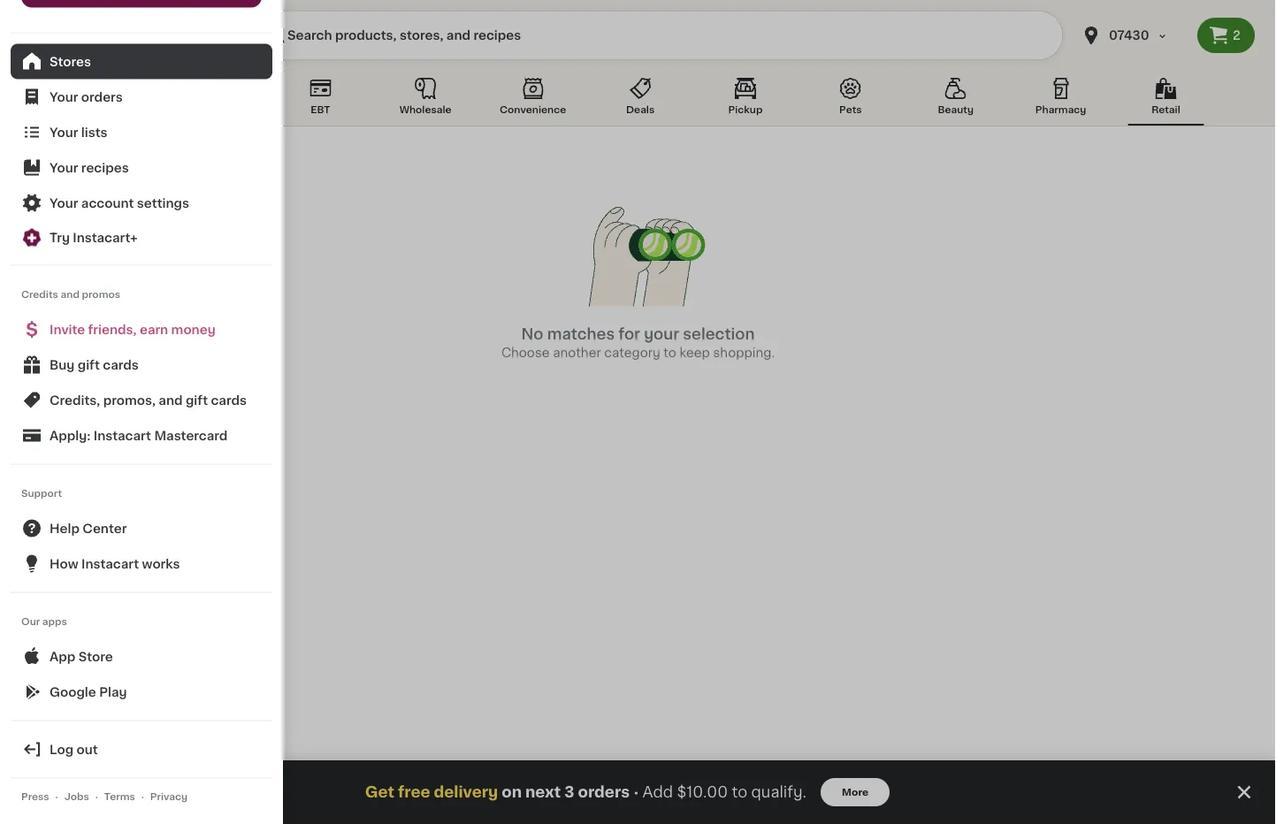 Task type: vqa. For each thing, say whether or not it's contained in the screenshot.
89 in main content
no



Task type: locate. For each thing, give the bounding box(es) containing it.
shopping.
[[714, 347, 775, 359]]

matches
[[547, 327, 615, 342]]

more
[[842, 788, 869, 798]]

cards
[[103, 359, 139, 372], [211, 395, 247, 407]]

· left jobs link
[[55, 792, 58, 802]]

instacart inside how instacart works link
[[81, 558, 139, 571]]

for you button
[[72, 74, 148, 126]]

1 vertical spatial instacart
[[81, 558, 139, 571]]

4 your from the top
[[50, 197, 78, 210]]

instacart down promos,
[[94, 430, 151, 442]]

beauty button
[[918, 74, 994, 126]]

1 horizontal spatial and
[[159, 395, 183, 407]]

gift right buy in the left top of the page
[[78, 359, 100, 372]]

your down stores
[[50, 91, 78, 104]]

app
[[50, 651, 75, 664]]

our apps element
[[11, 640, 273, 711]]

0 horizontal spatial and
[[61, 290, 80, 300]]

keep
[[680, 347, 710, 359]]

1 horizontal spatial cards
[[211, 395, 247, 407]]

help center link
[[11, 511, 273, 547]]

orders inside treatment tracker modal dialog
[[578, 785, 630, 800]]

0 horizontal spatial gift
[[78, 359, 100, 372]]

1 · from the left
[[55, 792, 58, 802]]

1 horizontal spatial ·
[[95, 792, 98, 802]]

gift inside 'link'
[[78, 359, 100, 372]]

1 vertical spatial to
[[732, 785, 748, 800]]

3
[[565, 785, 575, 800]]

1 horizontal spatial to
[[732, 785, 748, 800]]

· right jobs link
[[95, 792, 98, 802]]

your recipes link
[[11, 150, 273, 186]]

pharmacy
[[1036, 105, 1087, 115]]

to inside treatment tracker modal dialog
[[732, 785, 748, 800]]

privacy link
[[147, 790, 191, 804]]

buy
[[50, 359, 75, 372]]

your for your recipes
[[50, 162, 78, 174]]

0 horizontal spatial to
[[664, 347, 677, 359]]

shop categories tab list
[[72, 74, 1205, 126]]

3 · from the left
[[141, 792, 144, 802]]

stores link
[[11, 44, 273, 80]]

your
[[644, 327, 680, 342]]

orders
[[81, 91, 123, 104], [578, 785, 630, 800]]

mastercard
[[154, 430, 228, 442]]

choose
[[502, 347, 550, 359]]

0 horizontal spatial orders
[[81, 91, 123, 104]]

0 horizontal spatial ·
[[55, 792, 58, 802]]

1 vertical spatial orders
[[578, 785, 630, 800]]

0 horizontal spatial cards
[[103, 359, 139, 372]]

your left lists
[[50, 127, 78, 139]]

convenience button
[[493, 74, 574, 126]]

selection
[[683, 327, 755, 342]]

pets button
[[813, 74, 889, 126]]

orders left •
[[578, 785, 630, 800]]

your inside 'link'
[[50, 162, 78, 174]]

our
[[21, 617, 40, 627]]

category
[[605, 347, 661, 359]]

your down your lists
[[50, 162, 78, 174]]

delivery
[[434, 785, 498, 800]]

google play link
[[11, 675, 273, 711]]

your
[[50, 91, 78, 104], [50, 127, 78, 139], [50, 162, 78, 174], [50, 197, 78, 210]]

0 vertical spatial instacart
[[94, 430, 151, 442]]

on
[[502, 785, 522, 800]]

your up try
[[50, 197, 78, 210]]

to right $10.00
[[732, 785, 748, 800]]

and right credits
[[61, 290, 80, 300]]

·
[[55, 792, 58, 802], [95, 792, 98, 802], [141, 792, 144, 802]]

1 your from the top
[[50, 91, 78, 104]]

and
[[61, 290, 80, 300], [159, 395, 183, 407]]

help
[[50, 523, 80, 535]]

no matches for your selection choose another category to keep shopping.
[[502, 327, 775, 359]]

2
[[1234, 29, 1241, 42]]

privacy
[[150, 792, 188, 802]]

your lists link
[[11, 115, 273, 150]]

$10.00
[[677, 785, 728, 800]]

log out link
[[11, 733, 273, 768]]

2 your from the top
[[50, 127, 78, 139]]

beauty
[[938, 105, 974, 115]]

orders up for
[[81, 91, 123, 104]]

instacart inside apply: instacart mastercard button
[[94, 430, 151, 442]]

try instacart+ link
[[11, 221, 273, 255]]

instacart down the center
[[81, 558, 139, 571]]

how instacart works link
[[11, 547, 273, 582]]

0 vertical spatial to
[[664, 347, 677, 359]]

cards down friends,
[[103, 359, 139, 372]]

3 your from the top
[[50, 162, 78, 174]]

buy gift cards
[[50, 359, 139, 372]]

credits and promos
[[21, 290, 120, 300]]

0 vertical spatial cards
[[103, 359, 139, 372]]

1 vertical spatial cards
[[211, 395, 247, 407]]

help center
[[50, 523, 127, 535]]

cards inside 'link'
[[103, 359, 139, 372]]

1 horizontal spatial orders
[[578, 785, 630, 800]]

center
[[83, 523, 127, 535]]

1 horizontal spatial gift
[[186, 395, 208, 407]]

· right 'terms'
[[141, 792, 144, 802]]

instacart for how
[[81, 558, 139, 571]]

play
[[99, 687, 127, 699]]

add
[[643, 785, 674, 800]]

money
[[171, 324, 216, 336]]

lists
[[81, 127, 108, 139]]

gift up mastercard at the bottom left
[[186, 395, 208, 407]]

welcome dialog
[[0, 0, 283, 825]]

buy gift cards link
[[11, 348, 273, 383]]

0 vertical spatial gift
[[78, 359, 100, 372]]

instacart for apply:
[[94, 430, 151, 442]]

to inside no matches for your selection choose another category to keep shopping.
[[664, 347, 677, 359]]

to down your
[[664, 347, 677, 359]]

try instacart+ image
[[21, 227, 42, 249]]

works
[[142, 558, 180, 571]]

0 vertical spatial orders
[[81, 91, 123, 104]]

and up mastercard at the bottom left
[[159, 395, 183, 407]]

wholesale
[[400, 105, 452, 115]]

to
[[664, 347, 677, 359], [732, 785, 748, 800]]

2 horizontal spatial ·
[[141, 792, 144, 802]]

cards up mastercard at the bottom left
[[211, 395, 247, 407]]

instacart image
[[60, 25, 166, 46]]

app store
[[50, 651, 113, 664]]

credits, promos, and gift cards link
[[11, 383, 273, 419]]

for
[[91, 105, 108, 115]]

terms
[[104, 792, 135, 802]]

gift
[[78, 359, 100, 372], [186, 395, 208, 407]]

for you
[[91, 105, 129, 115]]



Task type: describe. For each thing, give the bounding box(es) containing it.
pickup
[[729, 105, 763, 115]]

retail
[[1152, 105, 1181, 115]]

support
[[21, 489, 62, 499]]

no
[[522, 327, 544, 342]]

ebt button
[[282, 74, 359, 126]]

your account settings link
[[11, 186, 273, 221]]

terms link
[[101, 790, 139, 804]]

2 button
[[1198, 18, 1256, 53]]

1 vertical spatial gift
[[186, 395, 208, 407]]

press · jobs · terms · privacy
[[21, 792, 188, 802]]

your lists
[[50, 127, 108, 139]]

store
[[78, 651, 113, 664]]

pharmacy button
[[1023, 74, 1100, 126]]

your orders link
[[11, 80, 273, 115]]

google
[[50, 687, 96, 699]]

ebt
[[311, 105, 330, 115]]

your orders
[[50, 91, 123, 104]]

for
[[619, 327, 641, 342]]

jobs
[[64, 792, 89, 802]]

credits, promos, and gift cards
[[50, 395, 247, 407]]

promos
[[82, 290, 120, 300]]

our apps
[[21, 617, 67, 627]]

out
[[77, 744, 98, 757]]

qualify.
[[752, 785, 807, 800]]

app store link
[[11, 640, 273, 675]]

stores
[[50, 56, 91, 68]]

more button
[[821, 779, 890, 807]]

log out
[[50, 744, 98, 757]]

invite friends, earn money link
[[11, 312, 273, 348]]

get
[[365, 785, 395, 800]]

•
[[634, 786, 639, 800]]

apply: instacart mastercard
[[50, 430, 228, 442]]

apply:
[[50, 430, 91, 442]]

how
[[50, 558, 78, 571]]

try instacart+
[[50, 232, 138, 244]]

google play
[[50, 687, 127, 699]]

press link
[[18, 790, 53, 804]]

0 vertical spatial and
[[61, 290, 80, 300]]

your for your orders
[[50, 91, 78, 104]]

1 vertical spatial and
[[159, 395, 183, 407]]

convenience
[[500, 105, 567, 115]]

you
[[110, 105, 129, 115]]

settings
[[137, 197, 189, 210]]

deals button
[[603, 74, 679, 126]]

recipes
[[81, 162, 129, 174]]

pickup button
[[708, 74, 784, 126]]

friends,
[[88, 324, 137, 336]]

orders inside welcome dialog
[[81, 91, 123, 104]]

invite
[[50, 324, 85, 336]]

your account settings
[[50, 197, 189, 210]]

credits,
[[50, 395, 100, 407]]

wholesale button
[[388, 74, 464, 126]]

support element
[[11, 511, 273, 582]]

next
[[526, 785, 561, 800]]

apps
[[42, 617, 67, 627]]

log
[[50, 744, 74, 757]]

pets
[[840, 105, 862, 115]]

credits and promos element
[[11, 312, 273, 454]]

earn
[[140, 324, 168, 336]]

invite friends, earn money
[[50, 324, 216, 336]]

credits
[[21, 290, 58, 300]]

treatment tracker modal dialog
[[0, 761, 1277, 825]]

how instacart works
[[50, 558, 180, 571]]

another
[[553, 347, 601, 359]]

free
[[398, 785, 431, 800]]

instacart+
[[73, 232, 138, 244]]

account
[[81, 197, 134, 210]]

retail button
[[1129, 74, 1205, 126]]

deals
[[626, 105, 655, 115]]

jobs link
[[61, 790, 93, 804]]

promos,
[[103, 395, 156, 407]]

2 · from the left
[[95, 792, 98, 802]]

apply: instacart mastercard button
[[11, 419, 273, 454]]

your for your lists
[[50, 127, 78, 139]]

your for your account settings
[[50, 197, 78, 210]]

get free delivery on next 3 orders • add $10.00 to qualify.
[[365, 785, 807, 800]]



